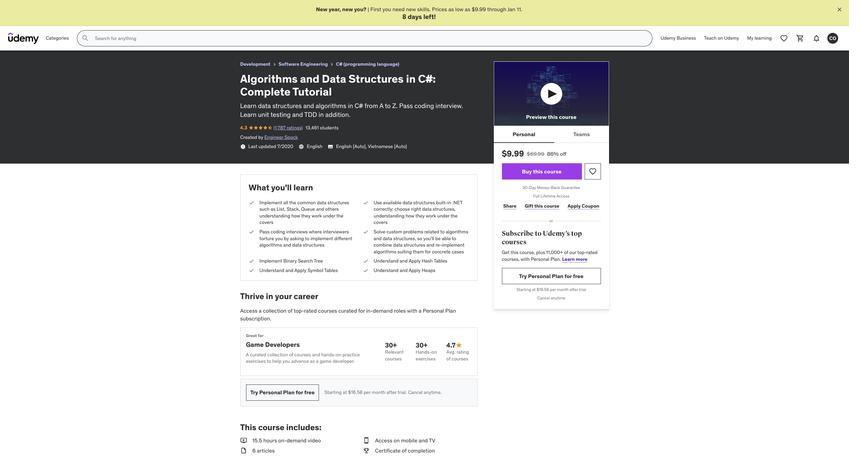 Task type: vqa. For each thing, say whether or not it's contained in the screenshot.
"demand" within the Access a collection of top-rated courses curated for in-demand roles with a Personal Plan subscription.
yes



Task type: locate. For each thing, give the bounding box(es) containing it.
0 vertical spatial at
[[532, 287, 536, 292]]

0 horizontal spatial work
[[312, 213, 322, 219]]

and left others
[[316, 206, 324, 212]]

courses inside "avg. rating of courses"
[[452, 356, 468, 362]]

$9.99 down personal button
[[502, 149, 524, 159]]

coding up the 'torture'
[[271, 229, 285, 235]]

tab list
[[494, 126, 609, 143]]

free down advance
[[304, 389, 315, 396]]

small image for access on mobile and tv
[[363, 437, 370, 444]]

0 horizontal spatial the
[[289, 199, 296, 206]]

0 horizontal spatial structures,
[[393, 235, 416, 242]]

last updated 7/2020
[[248, 143, 293, 150]]

15.5 hours on-demand video
[[252, 437, 321, 444]]

0 horizontal spatial understanding
[[259, 213, 290, 219]]

tables down concrete
[[434, 258, 447, 264]]

apply down understand and apply hash tables
[[409, 267, 421, 274]]

learn more link
[[562, 256, 588, 262]]

to inside pass coding interviews where interviewers torture you by asking to implement different algorithms and data structures
[[305, 235, 309, 242]]

top- inside access a collection of top-rated courses curated for in-demand roles with a personal plan subscription.
[[294, 308, 304, 314]]

so
[[417, 235, 422, 242]]

the up "stack," in the left of the page
[[289, 199, 296, 206]]

1 horizontal spatial by
[[284, 235, 289, 242]]

this right gift
[[534, 203, 543, 209]]

1 understanding from the left
[[259, 213, 290, 219]]

english right closed captions image
[[336, 143, 352, 150]]

0 vertical spatial cancel
[[537, 296, 550, 301]]

this inside buy this course button
[[533, 168, 543, 175]]

they
[[301, 213, 310, 219], [415, 213, 425, 219]]

1 horizontal spatial new
[[406, 6, 416, 13]]

c# left from
[[355, 102, 363, 110]]

to left help
[[267, 358, 271, 365]]

1 covers from the left
[[259, 219, 273, 226]]

to right asking
[[305, 235, 309, 242]]

you inside pass coding interviews where interviewers torture you by asking to implement different algorithms and data structures
[[275, 235, 283, 242]]

free
[[573, 273, 584, 280], [304, 389, 315, 396]]

1 horizontal spatial work
[[426, 213, 436, 219]]

get this course, plus 11,000+ of our top-rated courses, with personal plan.
[[502, 250, 598, 262]]

share
[[503, 203, 516, 209]]

2 covers from the left
[[374, 219, 388, 226]]

of inside access a collection of top-rated courses curated for in-demand roles with a personal plan subscription.
[[288, 308, 292, 314]]

data inside "implement all the common data structures such as list, stack, queue and others understanding how they work under the covers"
[[317, 199, 326, 206]]

1 vertical spatial per
[[364, 390, 371, 396]]

Search for anything text field
[[94, 33, 644, 44]]

0 horizontal spatial demand
[[287, 437, 306, 444]]

1 horizontal spatial with
[[521, 256, 530, 262]]

and down solve
[[374, 235, 382, 242]]

0 horizontal spatial how
[[291, 213, 300, 219]]

anytime
[[551, 296, 565, 301]]

1 horizontal spatial a
[[379, 102, 383, 110]]

for left in-
[[358, 308, 365, 314]]

plan
[[552, 273, 563, 280], [445, 308, 456, 314], [283, 389, 295, 396]]

0 horizontal spatial starting
[[325, 390, 342, 396]]

tables right symbol
[[324, 267, 338, 274]]

$9.99 left 'through'
[[472, 6, 486, 13]]

0 horizontal spatial plan
[[283, 389, 295, 396]]

exercises inside great for game developers a curated collection of courses and hands-on practice exercises to help you advance as a game developer.
[[246, 358, 266, 365]]

per inside thrive in your career element
[[364, 390, 371, 396]]

2 vertical spatial access
[[375, 437, 392, 444]]

curated left in-
[[338, 308, 357, 314]]

of down 'your'
[[288, 308, 292, 314]]

a
[[259, 308, 262, 314], [419, 308, 422, 314], [316, 358, 319, 365]]

algorithms inside pass coding interviews where interviewers torture you by asking to implement different algorithms and data structures
[[259, 242, 282, 248]]

tables for understand and apply hash tables
[[434, 258, 447, 264]]

xsmall image
[[329, 62, 335, 67], [240, 144, 246, 150], [249, 199, 254, 206], [363, 199, 368, 206], [363, 229, 368, 235], [249, 267, 254, 274]]

algorithms inside the algorithms and data structures in c#: complete tutorial learn data structures and algorithms in c# from a to z. pass coding interview. learn unit testing and tdd in addition.
[[316, 102, 346, 110]]

1 horizontal spatial you'll
[[423, 235, 434, 242]]

try personal plan for free down plan.
[[519, 273, 584, 280]]

1 vertical spatial a
[[246, 352, 249, 358]]

coding left interview.
[[414, 102, 434, 110]]

1 work from the left
[[312, 213, 322, 219]]

tables for understand and apply symbol tables
[[324, 267, 338, 274]]

0 horizontal spatial they
[[301, 213, 310, 219]]

0 vertical spatial collection
[[263, 308, 286, 314]]

tree
[[314, 258, 323, 264]]

preview this course button
[[494, 61, 609, 126]]

the down .net
[[451, 213, 458, 219]]

development
[[240, 61, 270, 67]]

course up "teams"
[[559, 114, 577, 120]]

1 horizontal spatial structures,
[[433, 206, 456, 212]]

$16.58 inside starting at $16.58 per month after trial cancel anytime
[[537, 287, 549, 292]]

after left trial
[[570, 287, 578, 292]]

1 vertical spatial month
[[372, 390, 385, 396]]

suiting
[[397, 249, 412, 255]]

this for buy
[[533, 168, 543, 175]]

of up advance
[[289, 352, 293, 358]]

[auto], vietnamese
[[353, 143, 393, 150]]

plan for try personal plan for free link inside thrive in your career element
[[283, 389, 295, 396]]

2 horizontal spatial access
[[556, 194, 569, 199]]

personal down preview
[[513, 131, 535, 138]]

xsmall image for understand and apply symbol tables
[[249, 267, 254, 274]]

understanding down correctly:
[[374, 213, 405, 219]]

1 new from the left
[[342, 6, 353, 13]]

pass up the 'torture'
[[259, 229, 270, 235]]

apply for understand and apply hash tables
[[409, 258, 421, 264]]

implement for implement all the common data structures such as list, stack, queue and others understanding how they work under the covers
[[259, 199, 282, 206]]

6 articles
[[252, 448, 275, 454]]

1 vertical spatial tables
[[324, 267, 338, 274]]

understanding inside "use available data structures built-in .net correctly: choose right data structures, understanding how they work under the covers"
[[374, 213, 405, 219]]

includes:
[[286, 422, 321, 433]]

1 horizontal spatial implement
[[442, 242, 464, 248]]

on left mobile
[[394, 437, 400, 444]]

0 horizontal spatial rated
[[304, 308, 317, 314]]

try personal plan for free link
[[502, 268, 601, 284], [246, 385, 319, 401]]

under
[[323, 213, 335, 219], [437, 213, 450, 219]]

available
[[383, 199, 402, 206]]

1 vertical spatial starting
[[325, 390, 342, 396]]

year,
[[329, 6, 341, 13]]

personal
[[513, 131, 535, 138], [531, 256, 549, 262], [528, 273, 551, 280], [423, 308, 444, 314], [259, 389, 282, 396]]

2 how from the left
[[406, 213, 414, 219]]

coding inside pass coding interviews where interviewers torture you by asking to implement different algorithms and data structures
[[271, 229, 285, 235]]

0 vertical spatial per
[[550, 287, 556, 292]]

practice
[[343, 352, 360, 358]]

cancel right the trial.
[[408, 390, 423, 396]]

0 vertical spatial a
[[379, 102, 383, 110]]

1 horizontal spatial coding
[[414, 102, 434, 110]]

trial.
[[398, 390, 407, 396]]

1 vertical spatial structures,
[[393, 235, 416, 242]]

on inside great for game developers a curated collection of courses and hands-on practice exercises to help you advance as a game developer.
[[336, 352, 341, 358]]

from
[[365, 102, 378, 110]]

0 vertical spatial pass
[[399, 102, 413, 110]]

right
[[411, 206, 421, 212]]

access for access a collection of top-rated courses curated for in-demand roles with a personal plan subscription.
[[240, 308, 257, 314]]

coding
[[414, 102, 434, 110], [271, 229, 285, 235]]

1 vertical spatial with
[[407, 308, 417, 314]]

and left tv
[[419, 437, 428, 444]]

you for pass coding interviews where interviewers torture you by asking to implement different algorithms and data structures
[[275, 235, 283, 242]]

trial
[[579, 287, 586, 292]]

cancel inside starting at $16.58 per month after trial cancel anytime
[[537, 296, 550, 301]]

structures up others
[[328, 199, 349, 206]]

understanding inside "implement all the common data structures such as list, stack, queue and others understanding how they work under the covers"
[[259, 213, 290, 219]]

back
[[551, 185, 560, 190]]

1 horizontal spatial $9.99
[[502, 149, 524, 159]]

1 vertical spatial at
[[343, 390, 347, 396]]

1 udemy from the left
[[661, 35, 676, 41]]

0 vertical spatial you'll
[[271, 182, 292, 193]]

to inside great for game developers a curated collection of courses and hands-on practice exercises to help you advance as a game developer.
[[267, 358, 271, 365]]

0 vertical spatial after
[[570, 287, 578, 292]]

structures inside "use available data structures built-in .net correctly: choose right data structures, understanding how they work under the covers"
[[413, 199, 435, 206]]

and inside great for game developers a curated collection of courses and hands-on practice exercises to help you advance as a game developer.
[[312, 352, 320, 358]]

1 vertical spatial pass
[[259, 229, 270, 235]]

this for get
[[511, 250, 518, 256]]

0 vertical spatial try personal plan for free
[[519, 273, 584, 280]]

1 english from the left
[[307, 143, 323, 150]]

on up developer.
[[336, 352, 341, 358]]

0 horizontal spatial month
[[372, 390, 385, 396]]

they inside "implement all the common data structures such as list, stack, queue and others understanding how they work under the covers"
[[301, 213, 310, 219]]

small image inside thrive in your career element
[[456, 342, 462, 349]]

addition.
[[325, 111, 350, 119]]

1 horizontal spatial top-
[[577, 250, 586, 256]]

0 horizontal spatial per
[[364, 390, 371, 396]]

0 horizontal spatial free
[[304, 389, 315, 396]]

30+ for 30+ hands-on exercises
[[416, 341, 428, 349]]

$16.58 inside thrive in your career element
[[348, 390, 363, 396]]

binary
[[283, 258, 297, 264]]

2 english from the left
[[336, 143, 352, 150]]

interview.
[[436, 102, 463, 110]]

business
[[677, 35, 696, 41]]

preview this course
[[526, 114, 577, 120]]

what you'll learn
[[249, 182, 313, 193]]

1 they from the left
[[301, 213, 310, 219]]

implement left binary
[[259, 258, 282, 264]]

after inside thrive in your career element
[[387, 390, 397, 396]]

30+ relevant courses
[[385, 341, 404, 362]]

8
[[402, 13, 406, 21]]

0 horizontal spatial covers
[[259, 219, 273, 226]]

1 vertical spatial c#
[[355, 102, 363, 110]]

rated inside access a collection of top-rated courses curated for in-demand roles with a personal plan subscription.
[[304, 308, 317, 314]]

1 how from the left
[[291, 213, 300, 219]]

0 vertical spatial rated
[[586, 250, 598, 256]]

gift
[[525, 203, 533, 209]]

0 vertical spatial implement
[[310, 235, 333, 242]]

lifetime
[[541, 194, 556, 199]]

30+ right 30+ relevant courses
[[416, 341, 428, 349]]

starting inside starting at $16.58 per month after trial cancel anytime
[[516, 287, 531, 292]]

after left the trial.
[[387, 390, 397, 396]]

$16.58 for starting at $16.58 per month after trial. cancel anytime.
[[348, 390, 363, 396]]

development link
[[240, 60, 270, 68]]

to left z.
[[385, 102, 391, 110]]

30+ inside 30+ hands-on exercises
[[416, 341, 428, 349]]

2 under from the left
[[437, 213, 450, 219]]

queue
[[301, 206, 315, 212]]

the inside "use available data structures built-in .net correctly: choose right data structures, understanding how they work under the covers"
[[451, 213, 458, 219]]

co link
[[825, 30, 841, 47]]

0 horizontal spatial coding
[[271, 229, 285, 235]]

day
[[529, 185, 536, 190]]

this inside the gift this course link
[[534, 203, 543, 209]]

course up the hours
[[258, 422, 284, 433]]

0 horizontal spatial cancel
[[408, 390, 423, 396]]

1 vertical spatial collection
[[267, 352, 288, 358]]

after inside starting at $16.58 per month after trial cancel anytime
[[570, 287, 578, 292]]

for down learn more link
[[565, 273, 572, 280]]

2 udemy from the left
[[724, 35, 739, 41]]

this inside preview this course button
[[548, 114, 558, 120]]

apply down search
[[294, 267, 306, 274]]

on
[[718, 35, 723, 41], [431, 349, 437, 355], [336, 352, 341, 358], [394, 437, 400, 444]]

udemy left 'my'
[[724, 35, 739, 41]]

starting
[[516, 287, 531, 292], [325, 390, 342, 396]]

algorithms down the 'torture'
[[259, 242, 282, 248]]

starting down courses,
[[516, 287, 531, 292]]

course inside button
[[544, 168, 562, 175]]

off
[[560, 151, 566, 157]]

you right first
[[383, 6, 391, 13]]

2 horizontal spatial the
[[451, 213, 458, 219]]

covers up solve
[[374, 219, 388, 226]]

0 vertical spatial access
[[556, 194, 569, 199]]

1 vertical spatial after
[[387, 390, 397, 396]]

and up tdd
[[303, 102, 314, 110]]

learn down complete
[[240, 102, 257, 110]]

1 horizontal spatial c#
[[355, 102, 363, 110]]

1 vertical spatial try personal plan for free link
[[246, 385, 319, 401]]

course,
[[520, 250, 535, 256]]

0 horizontal spatial try
[[250, 389, 258, 396]]

0 horizontal spatial exercises
[[246, 358, 266, 365]]

understand and apply heaps
[[374, 267, 435, 274]]

30+ inside 30+ relevant courses
[[385, 341, 397, 349]]

data inside pass coding interviews where interviewers torture you by asking to implement different algorithms and data structures
[[292, 242, 302, 248]]

2 implement from the top
[[259, 258, 282, 264]]

demand left roles
[[373, 308, 393, 314]]

30+ for 30+ relevant courses
[[385, 341, 397, 349]]

apply down them
[[409, 258, 421, 264]]

with right roles
[[407, 308, 417, 314]]

1 vertical spatial by
[[284, 235, 289, 242]]

courses down relevant
[[385, 356, 402, 362]]

under inside "implement all the common data structures such as list, stack, queue and others understanding how they work under the covers"
[[323, 213, 335, 219]]

access down back at the right top
[[556, 194, 569, 199]]

month left the trial.
[[372, 390, 385, 396]]

you for new year, new you? | first you need new skills. prices as low as $9.99 through jan 11. 8 days left!
[[383, 6, 391, 13]]

implement inside "implement all the common data structures such as list, stack, queue and others understanding how they work under the covers"
[[259, 199, 282, 206]]

0 horizontal spatial curated
[[250, 352, 266, 358]]

after for trial
[[570, 287, 578, 292]]

understand
[[374, 258, 399, 264], [259, 267, 284, 274], [374, 267, 399, 274]]

english for english
[[307, 143, 323, 150]]

understanding down list,
[[259, 213, 290, 219]]

tv
[[429, 437, 435, 444]]

hands-
[[321, 352, 336, 358]]

you inside great for game developers a curated collection of courses and hands-on practice exercises to help you advance as a game developer.
[[283, 358, 290, 365]]

developers
[[265, 341, 300, 349]]

exercises down game
[[246, 358, 266, 365]]

english for english [auto], vietnamese [auto]
[[336, 143, 352, 150]]

implement up such
[[259, 199, 282, 206]]

pass
[[399, 102, 413, 110], [259, 229, 270, 235]]

0 vertical spatial by
[[258, 134, 263, 140]]

1 horizontal spatial cancel
[[537, 296, 550, 301]]

thrive in your career element
[[240, 291, 477, 407]]

you'll up all at the left
[[271, 182, 292, 193]]

work
[[312, 213, 322, 219], [426, 213, 436, 219]]

created by engineer spock
[[240, 134, 298, 140]]

plus
[[536, 250, 545, 256]]

udemy inside "link"
[[724, 35, 739, 41]]

learn
[[240, 102, 257, 110], [240, 111, 257, 119], [562, 256, 575, 262]]

top- inside get this course, plus 11,000+ of our top-rated courses, with personal plan.
[[577, 250, 586, 256]]

you'll inside solve custom problems related to algorithms and data structures, so you'll be able to combine data structures and re-implement algorithms suiting them for concrete cases
[[423, 235, 434, 242]]

work inside "implement all the common data structures such as list, stack, queue and others understanding how they work under the covers"
[[312, 213, 322, 219]]

1 horizontal spatial a
[[316, 358, 319, 365]]

0 horizontal spatial 30+
[[385, 341, 397, 349]]

by inside pass coding interviews where interviewers torture you by asking to implement different algorithms and data structures
[[284, 235, 289, 242]]

1 vertical spatial curated
[[250, 352, 266, 358]]

1 under from the left
[[323, 213, 335, 219]]

understand for understand and apply symbol tables
[[259, 267, 284, 274]]

created
[[240, 134, 257, 140]]

.net
[[452, 199, 463, 206]]

1 horizontal spatial month
[[557, 287, 569, 292]]

starting for starting at $16.58 per month after trial. cancel anytime.
[[325, 390, 342, 396]]

1 horizontal spatial access
[[375, 437, 392, 444]]

after for trial.
[[387, 390, 397, 396]]

related
[[424, 229, 439, 235]]

1 vertical spatial try personal plan for free
[[250, 389, 315, 396]]

xsmall image
[[272, 62, 277, 67], [249, 229, 254, 235], [249, 258, 254, 265], [363, 258, 368, 265], [363, 267, 368, 274]]

notifications image
[[813, 34, 821, 42]]

understand and apply symbol tables
[[259, 267, 338, 274]]

gift this course
[[525, 203, 559, 209]]

stack,
[[287, 206, 300, 212]]

wishlist image
[[780, 34, 788, 42]]

collection up help
[[267, 352, 288, 358]]

of inside great for game developers a curated collection of courses and hands-on practice exercises to help you advance as a game developer.
[[289, 352, 293, 358]]

courses up advance
[[294, 352, 311, 358]]

0 vertical spatial try
[[519, 273, 527, 280]]

custom
[[387, 229, 402, 235]]

tutorial
[[293, 85, 332, 99]]

as inside "implement all the common data structures such as list, stack, queue and others understanding how they work under the covers"
[[271, 206, 275, 212]]

cancel left anytime
[[537, 296, 550, 301]]

they down right
[[415, 213, 425, 219]]

thrive in your career
[[240, 291, 318, 302]]

xsmall image left solve
[[363, 229, 368, 235]]

udemy left 'business'
[[661, 35, 676, 41]]

xsmall image for implement all the common data structures such as list, stack, queue and others understanding how they work under the covers
[[249, 199, 254, 206]]

a inside great for game developers a curated collection of courses and hands-on practice exercises to help you advance as a game developer.
[[316, 358, 319, 365]]

english right course language image
[[307, 143, 323, 150]]

0 vertical spatial implement
[[259, 199, 282, 206]]

starting inside thrive in your career element
[[325, 390, 342, 396]]

access inside access a collection of top-rated courses curated for in-demand roles with a personal plan subscription.
[[240, 308, 257, 314]]

2 vertical spatial you
[[283, 358, 290, 365]]

2 work from the left
[[426, 213, 436, 219]]

try personal plan for free link up starting at $16.58 per month after trial cancel anytime
[[502, 268, 601, 284]]

data down asking
[[292, 242, 302, 248]]

access on mobile and tv
[[375, 437, 435, 444]]

structures, inside "use available data structures built-in .net correctly: choose right data structures, understanding how they work under the covers"
[[433, 206, 456, 212]]

1 vertical spatial implement
[[442, 242, 464, 248]]

1 horizontal spatial understanding
[[374, 213, 405, 219]]

1 implement from the top
[[259, 199, 282, 206]]

structures,
[[433, 206, 456, 212], [393, 235, 416, 242]]

data up others
[[317, 199, 326, 206]]

per inside starting at $16.58 per month after trial cancel anytime
[[550, 287, 556, 292]]

1 horizontal spatial curated
[[338, 308, 357, 314]]

how inside "implement all the common data structures such as list, stack, queue and others understanding how they work under the covers"
[[291, 213, 300, 219]]

for up hash in the bottom of the page
[[425, 249, 431, 255]]

0 horizontal spatial under
[[323, 213, 335, 219]]

implement up cases
[[442, 242, 464, 248]]

covers inside "implement all the common data structures such as list, stack, queue and others understanding how they work under the covers"
[[259, 219, 273, 226]]

2 understanding from the left
[[374, 213, 405, 219]]

my learning link
[[743, 30, 776, 47]]

free up trial
[[573, 273, 584, 280]]

after
[[570, 287, 578, 292], [387, 390, 397, 396]]

exercises down "hands-"
[[416, 356, 436, 362]]

0 horizontal spatial top-
[[294, 308, 304, 314]]

with down course,
[[521, 256, 530, 262]]

1 vertical spatial $16.58
[[348, 390, 363, 396]]

them
[[413, 249, 424, 255]]

our
[[569, 250, 576, 256]]

to
[[385, 102, 391, 110], [440, 229, 445, 235], [535, 229, 542, 238], [305, 235, 309, 242], [452, 235, 456, 242], [267, 358, 271, 365]]

structures inside "implement all the common data structures such as list, stack, queue and others understanding how they work under the covers"
[[328, 199, 349, 206]]

1 horizontal spatial 30+
[[416, 341, 428, 349]]

structures inside the algorithms and data structures in c#: complete tutorial learn data structures and algorithms in c# from a to z. pass coding interview. learn unit testing and tdd in addition.
[[272, 102, 302, 110]]

per for trial
[[550, 287, 556, 292]]

udemy business
[[661, 35, 696, 41]]

as
[[448, 6, 454, 13], [465, 6, 470, 13], [271, 206, 275, 212], [310, 358, 315, 365]]

0 horizontal spatial after
[[387, 390, 397, 396]]

1 vertical spatial top-
[[294, 308, 304, 314]]

$9.99
[[472, 6, 486, 13], [502, 149, 524, 159]]

courses down rating
[[452, 356, 468, 362]]

2 30+ from the left
[[416, 341, 428, 349]]

30+ left "hands-"
[[385, 341, 397, 349]]

try personal plan for free link down help
[[246, 385, 319, 401]]

this right preview
[[548, 114, 558, 120]]

0 vertical spatial plan
[[552, 273, 563, 280]]

small image
[[456, 342, 462, 349], [363, 437, 370, 444], [240, 447, 247, 455], [363, 447, 370, 455]]

symbol
[[308, 267, 323, 274]]

and down engineering
[[300, 72, 319, 86]]

xsmall image left last
[[240, 144, 246, 150]]

0 horizontal spatial by
[[258, 134, 263, 140]]

a right roles
[[419, 308, 422, 314]]

0 vertical spatial demand
[[373, 308, 393, 314]]

0 vertical spatial month
[[557, 287, 569, 292]]

1 vertical spatial rated
[[304, 308, 317, 314]]

1 30+ from the left
[[385, 341, 397, 349]]

rated down career
[[304, 308, 317, 314]]

by up updated on the left of page
[[258, 134, 263, 140]]

2 they from the left
[[415, 213, 425, 219]]

this up courses,
[[511, 250, 518, 256]]

curated down game
[[250, 352, 266, 358]]

algorithms
[[316, 102, 346, 110], [446, 229, 468, 235], [259, 242, 282, 248], [374, 249, 396, 255]]

roles
[[394, 308, 406, 314]]

submit search image
[[81, 34, 90, 42]]

0 vertical spatial learn
[[240, 102, 257, 110]]

xsmall image left such
[[249, 199, 254, 206]]

course down lifetime
[[544, 203, 559, 209]]

and inside "implement all the common data structures such as list, stack, queue and others understanding how they work under the covers"
[[316, 206, 324, 212]]

great for game developers a curated collection of courses and hands-on practice exercises to help you advance as a game developer.
[[246, 333, 360, 365]]

as left list,
[[271, 206, 275, 212]]

1 vertical spatial plan
[[445, 308, 456, 314]]

demand down includes:
[[287, 437, 306, 444]]

personal inside get this course, plus 11,000+ of our top-rated courses, with personal plan.
[[531, 256, 549, 262]]

month inside thrive in your career element
[[372, 390, 385, 396]]

0 horizontal spatial new
[[342, 6, 353, 13]]

learn more
[[562, 256, 588, 262]]

1 vertical spatial you'll
[[423, 235, 434, 242]]

month inside starting at $16.58 per month after trial cancel anytime
[[557, 287, 569, 292]]

access up "certificate" at the left of page
[[375, 437, 392, 444]]

demand
[[373, 308, 393, 314], [287, 437, 306, 444]]

of
[[564, 250, 568, 256], [288, 308, 292, 314], [289, 352, 293, 358], [446, 356, 451, 362], [402, 448, 407, 454]]

to inside 'subscribe to udemy's top courses'
[[535, 229, 542, 238]]

1 horizontal spatial under
[[437, 213, 450, 219]]

wishlist image
[[589, 168, 597, 176]]

0 horizontal spatial a
[[246, 352, 249, 358]]

learn down our
[[562, 256, 575, 262]]

a right from
[[379, 102, 383, 110]]

free inside thrive in your career element
[[304, 389, 315, 396]]

1 horizontal spatial $16.58
[[537, 287, 549, 292]]

0 horizontal spatial access
[[240, 308, 257, 314]]

course inside button
[[559, 114, 577, 120]]

structures inside pass coding interviews where interviewers torture you by asking to implement different algorithms and data structures
[[303, 242, 325, 248]]

plan for topmost try personal plan for free link
[[552, 273, 563, 280]]

per for trial.
[[364, 390, 371, 396]]

at inside thrive in your career element
[[343, 390, 347, 396]]

on left the avg.
[[431, 349, 437, 355]]

c# (programming language)
[[336, 61, 399, 67]]

in left c#:
[[406, 72, 416, 86]]

1 horizontal spatial try personal plan for free
[[519, 273, 584, 280]]

pass right z.
[[399, 102, 413, 110]]

data inside the algorithms and data structures in c#: complete tutorial learn data structures and algorithms in c# from a to z. pass coding interview. learn unit testing and tdd in addition.
[[258, 102, 271, 110]]

1 horizontal spatial english
[[336, 143, 352, 150]]

how down "stack," in the left of the page
[[291, 213, 300, 219]]

structures, down built-
[[433, 206, 456, 212]]

1 horizontal spatial they
[[415, 213, 425, 219]]

0 vertical spatial c#
[[336, 61, 342, 67]]

and up game
[[312, 352, 320, 358]]



Task type: describe. For each thing, give the bounding box(es) containing it.
this for gift
[[534, 203, 543, 209]]

curated inside access a collection of top-rated courses curated for in-demand roles with a personal plan subscription.
[[338, 308, 357, 314]]

0 horizontal spatial you'll
[[271, 182, 292, 193]]

11,000+
[[546, 250, 563, 256]]

try personal plan for free link inside thrive in your career element
[[246, 385, 319, 401]]

2 vertical spatial learn
[[562, 256, 575, 262]]

list,
[[277, 206, 286, 212]]

cancel for anytime
[[537, 296, 550, 301]]

interviewers
[[323, 229, 349, 235]]

need
[[393, 6, 405, 13]]

courses inside access a collection of top-rated courses curated for in-demand roles with a personal plan subscription.
[[318, 308, 337, 314]]

teams button
[[554, 126, 609, 143]]

algorithms down combine in the bottom left of the page
[[374, 249, 396, 255]]

algorithms up the 'able' in the right of the page
[[446, 229, 468, 235]]

at for starting at $16.58 per month after trial cancel anytime
[[532, 287, 536, 292]]

in inside "use available data structures built-in .net correctly: choose right data structures, understanding how they work under the covers"
[[447, 199, 451, 206]]

1 horizontal spatial try
[[519, 273, 527, 280]]

4.3
[[240, 125, 247, 131]]

$16.58 for starting at $16.58 per month after trial cancel anytime
[[537, 287, 549, 292]]

updated
[[259, 143, 276, 150]]

collection inside great for game developers a curated collection of courses and hands-on practice exercises to help you advance as a game developer.
[[267, 352, 288, 358]]

try personal plan for free inside thrive in your career element
[[250, 389, 315, 396]]

rating
[[457, 349, 469, 355]]

xsmall image up data
[[329, 62, 335, 67]]

of inside get this course, plus 11,000+ of our top-rated courses, with personal plan.
[[564, 250, 568, 256]]

how inside "use available data structures built-in .net correctly: choose right data structures, understanding how they work under the covers"
[[406, 213, 414, 219]]

implement inside solve custom problems related to algorithms and data structures, so you'll be able to combine data structures and re-implement algorithms suiting them for concrete cases
[[442, 242, 464, 248]]

courses inside 30+ relevant courses
[[385, 356, 402, 362]]

preview
[[526, 114, 547, 120]]

and down understand and apply hash tables
[[400, 267, 408, 274]]

articles
[[257, 448, 275, 454]]

personal inside access a collection of top-rated courses curated for in-demand roles with a personal plan subscription.
[[423, 308, 444, 314]]

0 vertical spatial try personal plan for free link
[[502, 268, 601, 284]]

or
[[549, 218, 553, 223]]

certificate
[[375, 448, 401, 454]]

small image for certificate of completion
[[363, 447, 370, 455]]

engineer
[[264, 134, 283, 140]]

they inside "use available data structures built-in .net correctly: choose right data structures, understanding how they work under the covers"
[[415, 213, 425, 219]]

re-
[[436, 242, 442, 248]]

relevant
[[385, 349, 404, 355]]

as inside great for game developers a curated collection of courses and hands-on practice exercises to help you advance as a game developer.
[[310, 358, 315, 365]]

course for buy this course
[[544, 168, 562, 175]]

a inside great for game developers a curated collection of courses and hands-on practice exercises to help you advance as a game developer.
[[246, 352, 249, 358]]

and left re-
[[427, 242, 434, 248]]

to right the 'able' in the right of the page
[[452, 235, 456, 242]]

personal inside personal button
[[513, 131, 535, 138]]

get
[[502, 250, 510, 256]]

apply inside button
[[568, 203, 581, 209]]

choose
[[395, 206, 410, 212]]

course for preview this course
[[559, 114, 577, 120]]

cancel for anytime.
[[408, 390, 423, 396]]

hash
[[422, 258, 433, 264]]

correctly:
[[374, 206, 393, 212]]

low
[[455, 6, 464, 13]]

data up choose
[[403, 199, 412, 206]]

gift this course link
[[523, 199, 561, 213]]

on-
[[278, 437, 287, 444]]

xsmall image for use available data structures built-in .net correctly: choose right data structures, understanding how they work under the covers
[[363, 199, 368, 206]]

such
[[259, 206, 270, 212]]

structures inside solve custom problems related to algorithms and data structures, so you'll be able to combine data structures and re-implement algorithms suiting them for concrete cases
[[404, 242, 425, 248]]

buy
[[522, 168, 532, 175]]

solve custom problems related to algorithms and data structures, so you'll be able to combine data structures and re-implement algorithms suiting them for concrete cases
[[374, 229, 468, 255]]

engineering
[[300, 61, 328, 67]]

13,461 students
[[306, 125, 339, 131]]

covers inside "use available data structures built-in .net correctly: choose right data structures, understanding how they work under the covers"
[[374, 219, 388, 226]]

of inside "avg. rating of courses"
[[446, 356, 451, 362]]

course language image
[[299, 144, 304, 150]]

exercises inside 30+ hands-on exercises
[[416, 356, 436, 362]]

rated inside get this course, plus 11,000+ of our top-rated courses, with personal plan.
[[586, 250, 598, 256]]

personal down help
[[259, 389, 282, 396]]

0 vertical spatial free
[[573, 273, 584, 280]]

apply for understand and apply heaps
[[409, 267, 421, 274]]

buy this course
[[522, 168, 562, 175]]

to up the 'able' in the right of the page
[[440, 229, 445, 235]]

|
[[368, 6, 369, 13]]

4.7
[[446, 341, 456, 349]]

xsmall image for pass coding interviews where interviewers torture you by asking to implement different algorithms and data structures
[[249, 229, 254, 235]]

plan inside access a collection of top-rated courses curated for in-demand roles with a personal plan subscription.
[[445, 308, 456, 314]]

as left low
[[448, 6, 454, 13]]

pass inside pass coding interviews where interviewers torture you by asking to implement different algorithms and data structures
[[259, 229, 270, 235]]

demand inside access a collection of top-rated courses curated for in-demand roles with a personal plan subscription.
[[373, 308, 393, 314]]

month for trial.
[[372, 390, 385, 396]]

in left 'your'
[[266, 291, 273, 302]]

implement for implement binary search tree
[[259, 258, 282, 264]]

software engineering
[[279, 61, 328, 67]]

(1,787
[[274, 125, 286, 131]]

30-day money-back guarantee full lifetime access
[[522, 185, 580, 199]]

new
[[316, 6, 327, 13]]

for inside great for game developers a curated collection of courses and hands-on practice exercises to help you advance as a game developer.
[[258, 333, 264, 338]]

xsmall image for implement binary search tree
[[249, 258, 254, 265]]

xsmall image for solve custom problems related to algorithms and data structures, so you'll be able to combine data structures and re-implement algorithms suiting them for concrete cases
[[363, 229, 368, 235]]

xsmall image for last updated 7/2020
[[240, 144, 246, 150]]

hours
[[263, 437, 277, 444]]

xsmall image for understand and apply heaps
[[363, 267, 368, 274]]

implement inside pass coding interviews where interviewers torture you by asking to implement different algorithms and data structures
[[310, 235, 333, 242]]

curated inside great for game developers a curated collection of courses and hands-on practice exercises to help you advance as a game developer.
[[250, 352, 266, 358]]

great
[[246, 333, 257, 338]]

for inside solve custom problems related to algorithms and data structures, so you'll be able to combine data structures and re-implement algorithms suiting them for concrete cases
[[425, 249, 431, 255]]

1 vertical spatial $9.99
[[502, 149, 524, 159]]

teach
[[704, 35, 717, 41]]

asking
[[290, 235, 304, 242]]

access a collection of top-rated courses curated for in-demand roles with a personal plan subscription.
[[240, 308, 456, 322]]

7/2020
[[277, 143, 293, 150]]

help
[[272, 358, 281, 365]]

shopping cart with 0 items image
[[796, 34, 804, 42]]

and inside pass coding interviews where interviewers torture you by asking to implement different algorithms and data structures
[[283, 242, 291, 248]]

for down advance
[[296, 389, 303, 396]]

data up combine in the bottom left of the page
[[383, 235, 392, 242]]

try inside thrive in your career element
[[250, 389, 258, 396]]

collection inside access a collection of top-rated courses curated for in-demand roles with a personal plan subscription.
[[263, 308, 286, 314]]

in-
[[366, 308, 373, 314]]

this for preview
[[548, 114, 558, 120]]

algorithms
[[240, 72, 298, 86]]

2 horizontal spatial a
[[419, 308, 422, 314]]

of down access on mobile and tv
[[402, 448, 407, 454]]

developer.
[[333, 358, 355, 365]]

subscribe to udemy's top courses
[[502, 229, 582, 247]]

udemy image
[[8, 33, 39, 44]]

1 vertical spatial demand
[[287, 437, 306, 444]]

structures, inside solve custom problems related to algorithms and data structures, so you'll be able to combine data structures and re-implement algorithms suiting them for concrete cases
[[393, 235, 416, 242]]

under inside "use available data structures built-in .net correctly: choose right data structures, understanding how they work under the covers"
[[437, 213, 450, 219]]

algorithms and data structures in c#: complete tutorial learn data structures and algorithms in c# from a to z. pass coding interview. learn unit testing and tdd in addition.
[[240, 72, 463, 119]]

understand for understand and apply hash tables
[[374, 258, 399, 264]]

at for starting at $16.58 per month after trial. cancel anytime.
[[343, 390, 347, 396]]

full
[[533, 194, 540, 199]]

month for trial
[[557, 287, 569, 292]]

certificate of completion
[[375, 448, 435, 454]]

categories
[[46, 35, 69, 41]]

on inside 30+ hands-on exercises
[[431, 349, 437, 355]]

course for gift this course
[[544, 203, 559, 209]]

data up suiting
[[393, 242, 403, 248]]

be
[[435, 235, 441, 242]]

courses,
[[502, 256, 520, 262]]

pass inside the algorithms and data structures in c#: complete tutorial learn data structures and algorithms in c# from a to z. pass coding interview. learn unit testing and tdd in addition.
[[399, 102, 413, 110]]

game
[[246, 341, 264, 349]]

small image for 6 articles
[[240, 447, 247, 455]]

coding inside the algorithms and data structures in c#: complete tutorial learn data structures and algorithms in c# from a to z. pass coding interview. learn unit testing and tdd in addition.
[[414, 102, 434, 110]]

with inside get this course, plus 11,000+ of our top-rated courses, with personal plan.
[[521, 256, 530, 262]]

game
[[320, 358, 332, 365]]

2 new from the left
[[406, 6, 416, 13]]

courses inside 'subscribe to udemy's top courses'
[[502, 238, 527, 247]]

close image
[[836, 6, 843, 13]]

small image
[[240, 437, 247, 444]]

and down binary
[[286, 267, 293, 274]]

this course includes:
[[240, 422, 321, 433]]

thrive
[[240, 291, 264, 302]]

co
[[829, 35, 836, 41]]

z.
[[392, 102, 398, 110]]

engineer spock link
[[264, 134, 298, 140]]

courses inside great for game developers a curated collection of courses and hands-on practice exercises to help you advance as a game developer.
[[294, 352, 311, 358]]

categories button
[[42, 30, 73, 47]]

access for access on mobile and tv
[[375, 437, 392, 444]]

teach on udemy
[[704, 35, 739, 41]]

this
[[240, 422, 256, 433]]

prices
[[432, 6, 447, 13]]

understand for understand and apply heaps
[[374, 267, 399, 274]]

tdd
[[304, 111, 317, 119]]

closed captions image
[[328, 144, 333, 149]]

guarantee
[[561, 185, 580, 190]]

starting for starting at $16.58 per month after trial cancel anytime
[[516, 287, 531, 292]]

on inside "link"
[[718, 35, 723, 41]]

for inside access a collection of top-rated courses curated for in-demand roles with a personal plan subscription.
[[358, 308, 365, 314]]

in right tdd
[[319, 111, 324, 119]]

left!
[[423, 13, 436, 21]]

work inside "use available data structures built-in .net correctly: choose right data structures, understanding how they work under the covers"
[[426, 213, 436, 219]]

starting at $16.58 per month after trial. cancel anytime.
[[325, 390, 442, 396]]

personal button
[[494, 126, 554, 143]]

you?
[[354, 6, 366, 13]]

access inside "30-day money-back guarantee full lifetime access"
[[556, 194, 569, 199]]

13,461
[[306, 125, 319, 131]]

complete
[[240, 85, 290, 99]]

and up understand and apply heaps
[[400, 258, 408, 264]]

teams
[[573, 131, 590, 138]]

first
[[370, 6, 381, 13]]

tab list containing personal
[[494, 126, 609, 143]]

0 horizontal spatial a
[[259, 308, 262, 314]]

$9.99 inside new year, new you? | first you need new skills. prices as low as $9.99 through jan 11. 8 days left!
[[472, 6, 486, 13]]

jan
[[507, 6, 515, 13]]

with inside access a collection of top-rated courses curated for in-demand roles with a personal plan subscription.
[[407, 308, 417, 314]]

and left tdd
[[292, 111, 303, 119]]

my
[[747, 35, 754, 41]]

1 horizontal spatial the
[[336, 213, 343, 219]]

days
[[408, 13, 422, 21]]

interviews
[[286, 229, 308, 235]]

in up addition.
[[348, 102, 353, 110]]

understand and apply hash tables
[[374, 258, 447, 264]]

mobile
[[401, 437, 417, 444]]

data right right
[[422, 206, 432, 212]]

software engineering link
[[279, 60, 328, 68]]

solve
[[374, 229, 385, 235]]

anytime.
[[424, 390, 442, 396]]

1 vertical spatial learn
[[240, 111, 257, 119]]

c# inside the algorithms and data structures in c#: complete tutorial learn data structures and algorithms in c# from a to z. pass coding interview. learn unit testing and tdd in addition.
[[355, 102, 363, 110]]

apply for understand and apply symbol tables
[[294, 267, 306, 274]]

completion
[[408, 448, 435, 454]]

to inside the algorithms and data structures in c#: complete tutorial learn data structures and algorithms in c# from a to z. pass coding interview. learn unit testing and tdd in addition.
[[385, 102, 391, 110]]

xsmall image for understand and apply hash tables
[[363, 258, 368, 265]]

a inside the algorithms and data structures in c#: complete tutorial learn data structures and algorithms in c# from a to z. pass coding interview. learn unit testing and tdd in addition.
[[379, 102, 383, 110]]

personal up starting at $16.58 per month after trial cancel anytime
[[528, 273, 551, 280]]

as right low
[[465, 6, 470, 13]]



